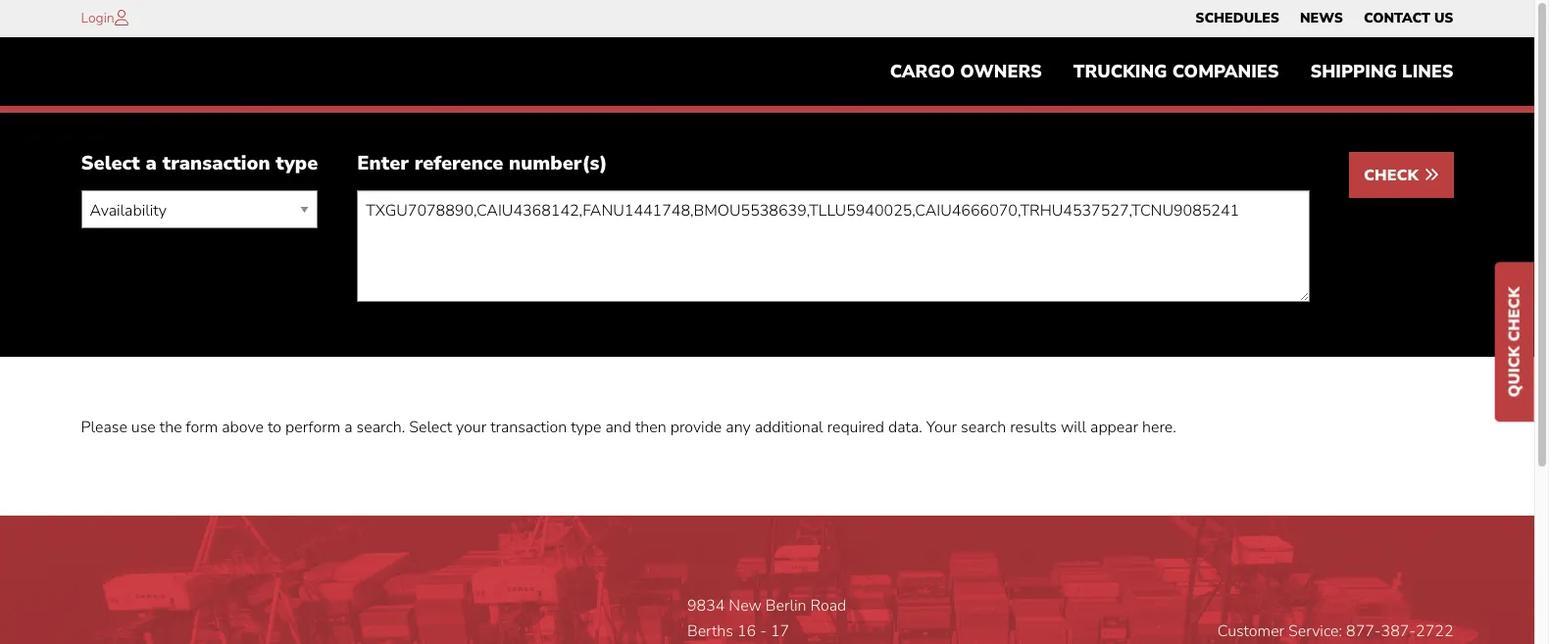 Task type: locate. For each thing, give the bounding box(es) containing it.
type left enter
[[276, 150, 318, 177]]

footer
[[0, 516, 1535, 644]]

9834
[[687, 595, 725, 617]]

news link
[[1300, 5, 1343, 32]]

the
[[160, 417, 182, 439]]

then
[[635, 417, 666, 439]]

search.
[[356, 417, 405, 439]]

any
[[726, 417, 751, 439]]

reference
[[414, 150, 503, 177]]

login
[[81, 9, 114, 27]]

0 horizontal spatial a
[[146, 150, 157, 177]]

9834 new berlin road berths 16 - 17
[[687, 595, 847, 642]]

form
[[186, 417, 218, 439]]

1 vertical spatial menu bar
[[874, 52, 1469, 92]]

1 horizontal spatial type
[[571, 417, 601, 439]]

menu bar containing cargo owners
[[874, 52, 1469, 92]]

menu bar down schedules link
[[874, 52, 1469, 92]]

menu bar
[[1185, 5, 1464, 32], [874, 52, 1469, 92]]

type left and
[[571, 417, 601, 439]]

1 horizontal spatial transaction
[[490, 417, 567, 439]]

data.
[[888, 417, 922, 439]]

menu bar up shipping
[[1185, 5, 1464, 32]]

0 vertical spatial transaction
[[162, 150, 270, 177]]

1 horizontal spatial check
[[1504, 286, 1526, 341]]

shipping lines link
[[1295, 52, 1469, 92]]

your
[[926, 417, 957, 439]]

1 horizontal spatial a
[[344, 417, 353, 439]]

menu bar containing schedules
[[1185, 5, 1464, 32]]

1 vertical spatial check
[[1504, 286, 1526, 341]]

a
[[146, 150, 157, 177], [344, 417, 353, 439]]

shipping lines
[[1310, 60, 1454, 84]]

enter reference number(s)
[[357, 150, 608, 177]]

customer
[[1217, 620, 1285, 642]]

trucking companies
[[1074, 60, 1279, 84]]

berths
[[687, 620, 733, 642]]

road
[[811, 595, 847, 617]]

above
[[222, 417, 264, 439]]

transaction
[[162, 150, 270, 177], [490, 417, 567, 439]]

check
[[1364, 165, 1423, 187], [1504, 286, 1526, 341]]

lines
[[1402, 60, 1454, 84]]

customer service: 877-387-2722
[[1217, 620, 1454, 642]]

us
[[1434, 9, 1454, 27]]

0 horizontal spatial transaction
[[162, 150, 270, 177]]

enter
[[357, 150, 409, 177]]

select
[[81, 150, 140, 177], [409, 417, 452, 439]]

news
[[1300, 9, 1343, 27]]

0 vertical spatial type
[[276, 150, 318, 177]]

0 vertical spatial a
[[146, 150, 157, 177]]

trucking
[[1074, 60, 1167, 84]]

0 horizontal spatial check
[[1364, 165, 1423, 187]]

schedules
[[1196, 9, 1280, 27]]

type
[[276, 150, 318, 177], [571, 417, 601, 439]]

footer containing 9834 new berlin road
[[0, 516, 1535, 644]]

to
[[268, 417, 281, 439]]

1 vertical spatial type
[[571, 417, 601, 439]]

new
[[729, 595, 762, 617]]

0 horizontal spatial type
[[276, 150, 318, 177]]

additional
[[755, 417, 823, 439]]

1 vertical spatial select
[[409, 417, 452, 439]]

0 vertical spatial check
[[1364, 165, 1423, 187]]

will
[[1061, 417, 1086, 439]]

search
[[961, 417, 1006, 439]]

here.
[[1142, 417, 1176, 439]]

1 vertical spatial a
[[344, 417, 353, 439]]

0 vertical spatial select
[[81, 150, 140, 177]]

appear
[[1090, 417, 1138, 439]]

0 vertical spatial menu bar
[[1185, 5, 1464, 32]]

1 vertical spatial transaction
[[490, 417, 567, 439]]

berlin
[[766, 595, 807, 617]]



Task type: vqa. For each thing, say whether or not it's contained in the screenshot.
footer containing 9834 New Berlin Road
yes



Task type: describe. For each thing, give the bounding box(es) containing it.
contact
[[1364, 9, 1430, 27]]

1 horizontal spatial select
[[409, 417, 452, 439]]

companies
[[1172, 60, 1279, 84]]

contact us
[[1364, 9, 1454, 27]]

0 horizontal spatial select
[[81, 150, 140, 177]]

cargo owners
[[890, 60, 1042, 84]]

387-
[[1381, 620, 1416, 642]]

schedules link
[[1196, 5, 1280, 32]]

877-
[[1346, 620, 1381, 642]]

please
[[81, 417, 127, 439]]

17
[[771, 620, 789, 642]]

login link
[[81, 9, 114, 27]]

results
[[1010, 417, 1057, 439]]

shipping
[[1310, 60, 1397, 84]]

-
[[760, 620, 767, 642]]

select a transaction type
[[81, 150, 318, 177]]

cargo owners link
[[874, 52, 1058, 92]]

check inside button
[[1364, 165, 1423, 187]]

service:
[[1288, 620, 1342, 642]]

required
[[827, 417, 884, 439]]

owners
[[960, 60, 1042, 84]]

cargo
[[890, 60, 955, 84]]

use
[[131, 417, 156, 439]]

angle double right image
[[1423, 167, 1439, 183]]

16
[[737, 620, 756, 642]]

quick check
[[1504, 286, 1526, 397]]

trucking companies link
[[1058, 52, 1295, 92]]

2722
[[1416, 620, 1454, 642]]

Enter reference number(s) text field
[[357, 191, 1310, 302]]

provide
[[670, 417, 722, 439]]

number(s)
[[509, 150, 608, 177]]

contact us link
[[1364, 5, 1454, 32]]

check button
[[1349, 152, 1454, 198]]

your
[[456, 417, 486, 439]]

user image
[[114, 10, 128, 25]]

quick check link
[[1495, 262, 1535, 421]]

perform
[[285, 417, 340, 439]]

and
[[605, 417, 631, 439]]

quick
[[1504, 346, 1526, 397]]

please use the form above to perform a search. select your transaction type and then provide any additional required data. your search results will appear here.
[[81, 417, 1176, 439]]



